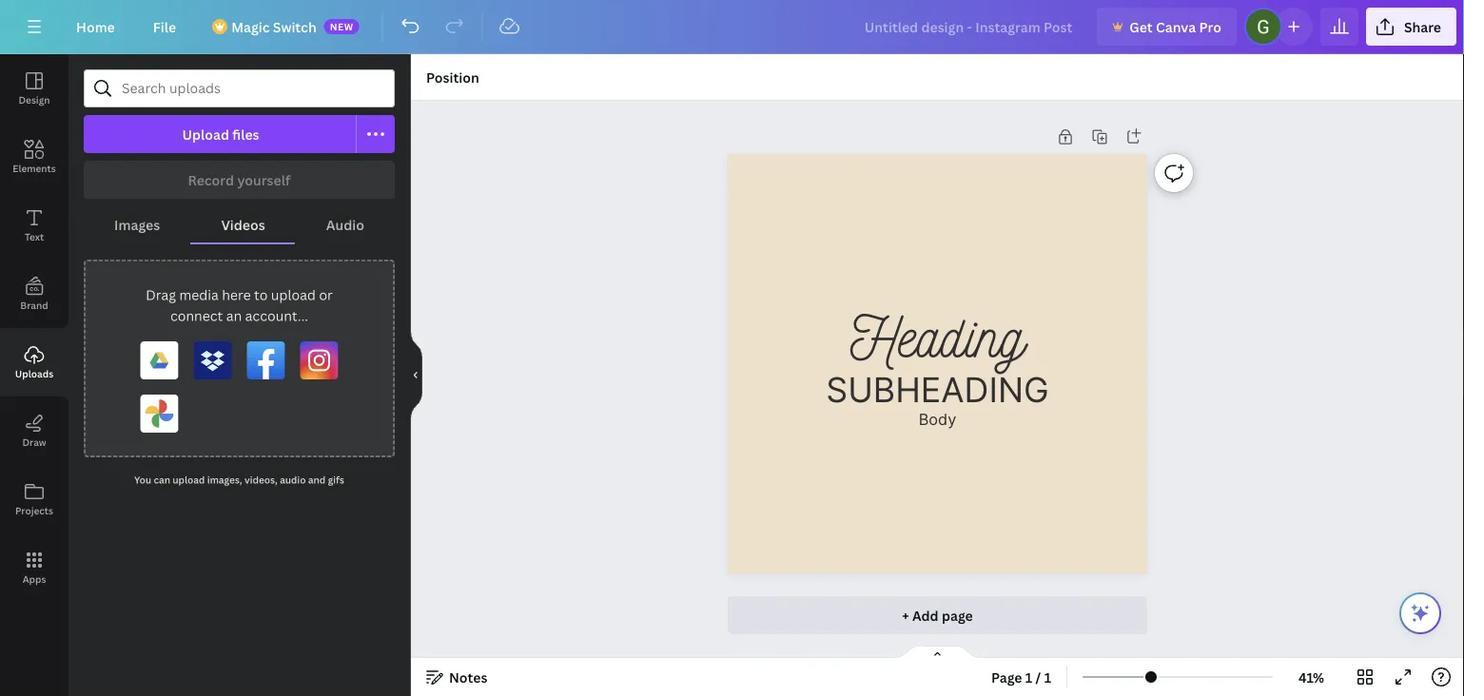 Task type: describe. For each thing, give the bounding box(es) containing it.
files
[[232, 125, 259, 143]]

brand button
[[0, 260, 69, 328]]

you
[[134, 474, 151, 487]]

design button
[[0, 54, 69, 123]]

brand
[[20, 299, 48, 312]]

record
[[188, 171, 234, 189]]

page
[[992, 669, 1023, 687]]

side panel tab list
[[0, 54, 69, 602]]

images button
[[84, 206, 191, 243]]

file
[[153, 18, 176, 36]]

can
[[154, 474, 170, 487]]

+
[[902, 607, 909, 625]]

upload files
[[182, 125, 259, 143]]

and
[[308, 474, 326, 487]]

audio button
[[296, 206, 395, 243]]

notes
[[449, 669, 488, 687]]

Design title text field
[[850, 8, 1090, 46]]

uploads button
[[0, 328, 69, 397]]

41%
[[1299, 669, 1325, 687]]

pro
[[1200, 18, 1222, 36]]

record yourself
[[188, 171, 291, 189]]

41% button
[[1281, 662, 1343, 693]]

an
[[226, 307, 242, 325]]

uploads
[[15, 367, 53, 380]]

draw
[[22, 436, 46, 449]]

drag
[[146, 286, 176, 304]]

share button
[[1366, 8, 1457, 46]]

audio
[[326, 216, 364, 234]]

projects button
[[0, 465, 69, 534]]

main menu bar
[[0, 0, 1465, 54]]

position
[[426, 68, 479, 86]]

heading subheading body
[[826, 299, 1049, 429]]

images,
[[207, 474, 242, 487]]

draw button
[[0, 397, 69, 465]]

home
[[76, 18, 115, 36]]

gifs
[[328, 474, 344, 487]]

get canva pro button
[[1097, 8, 1237, 46]]

get
[[1130, 18, 1153, 36]]

add
[[913, 607, 939, 625]]

+ add page button
[[728, 597, 1148, 635]]



Task type: vqa. For each thing, say whether or not it's contained in the screenshot.
Switch
yes



Task type: locate. For each thing, give the bounding box(es) containing it.
get canva pro
[[1130, 18, 1222, 36]]

canva assistant image
[[1409, 602, 1432, 625]]

subheading
[[826, 370, 1049, 410]]

text button
[[0, 191, 69, 260]]

images
[[114, 216, 160, 234]]

drag media here to upload or connect an account...
[[146, 286, 333, 325]]

elements
[[13, 162, 56, 175]]

connect
[[170, 307, 223, 325]]

1 horizontal spatial upload
[[271, 286, 316, 304]]

switch
[[273, 18, 317, 36]]

audio
[[280, 474, 306, 487]]

/
[[1036, 669, 1041, 687]]

apps button
[[0, 534, 69, 602]]

1
[[1026, 669, 1033, 687], [1045, 669, 1052, 687]]

upload up account...
[[271, 286, 316, 304]]

magic switch
[[231, 18, 317, 36]]

text
[[25, 230, 44, 243]]

videos
[[221, 216, 265, 234]]

file button
[[138, 8, 191, 46]]

1 right /
[[1045, 669, 1052, 687]]

1 horizontal spatial 1
[[1045, 669, 1052, 687]]

show pages image
[[892, 645, 983, 660]]

0 horizontal spatial 1
[[1026, 669, 1033, 687]]

upload
[[271, 286, 316, 304], [173, 474, 205, 487]]

page
[[942, 607, 973, 625]]

videos button
[[191, 206, 296, 243]]

heading
[[850, 299, 1025, 370]]

upload files button
[[84, 115, 357, 153]]

you can upload images, videos, audio and gifs
[[134, 474, 344, 487]]

to
[[254, 286, 268, 304]]

upload right can
[[173, 474, 205, 487]]

elements button
[[0, 123, 69, 191]]

canva
[[1156, 18, 1196, 36]]

body
[[919, 410, 957, 429]]

hide image
[[410, 330, 423, 421]]

magic
[[231, 18, 270, 36]]

projects
[[15, 504, 53, 517]]

home link
[[61, 8, 130, 46]]

record yourself button
[[84, 161, 395, 199]]

apps
[[22, 573, 46, 586]]

or
[[319, 286, 333, 304]]

0 vertical spatial upload
[[271, 286, 316, 304]]

2 1 from the left
[[1045, 669, 1052, 687]]

upload inside drag media here to upload or connect an account...
[[271, 286, 316, 304]]

media
[[179, 286, 219, 304]]

0 horizontal spatial upload
[[173, 474, 205, 487]]

design
[[19, 93, 50, 106]]

yourself
[[237, 171, 291, 189]]

here
[[222, 286, 251, 304]]

1 left /
[[1026, 669, 1033, 687]]

account...
[[245, 307, 308, 325]]

1 1 from the left
[[1026, 669, 1033, 687]]

page 1 / 1
[[992, 669, 1052, 687]]

videos,
[[244, 474, 278, 487]]

notes button
[[419, 662, 495, 693]]

1 vertical spatial upload
[[173, 474, 205, 487]]

+ add page
[[902, 607, 973, 625]]

position button
[[419, 62, 487, 92]]

upload
[[182, 125, 229, 143]]

share
[[1404, 18, 1442, 36]]

Search uploads search field
[[122, 70, 383, 107]]

new
[[330, 20, 354, 33]]



